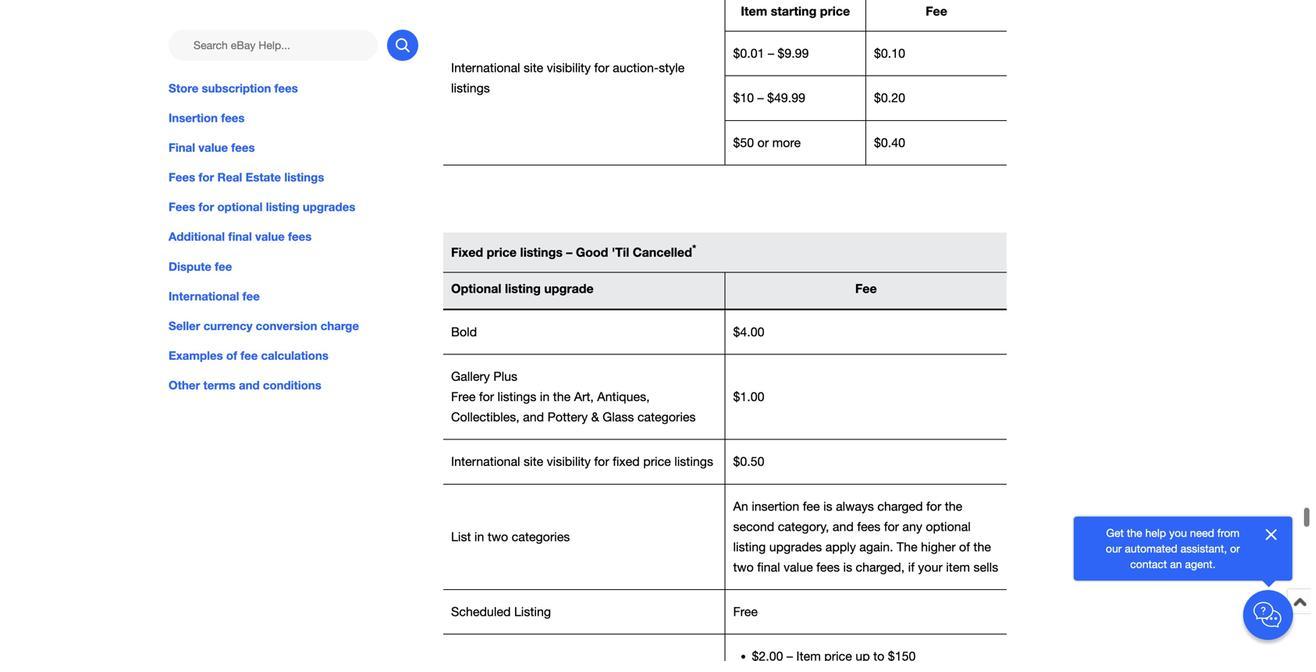 Task type: describe. For each thing, give the bounding box(es) containing it.
list in two categories
[[451, 530, 570, 544]]

0 horizontal spatial or
[[758, 135, 769, 150]]

0 horizontal spatial optional
[[217, 200, 263, 214]]

two inside the an insertion fee is always charged for the second category, and fees for any optional listing upgrades apply again. the higher of the two final value fees is charged, if your item sells
[[734, 560, 754, 575]]

*
[[692, 242, 697, 255]]

style
[[659, 60, 685, 75]]

0 horizontal spatial fee
[[856, 281, 877, 296]]

site for item starting price
[[524, 60, 544, 75]]

gallery plus free for listings in the art, antiques, collectibles, and pottery & glass categories
[[451, 369, 696, 424]]

conversion
[[256, 319, 317, 333]]

item
[[741, 3, 768, 18]]

fees for real estate listings link
[[169, 169, 419, 186]]

$10
[[734, 91, 754, 105]]

charge
[[321, 319, 359, 333]]

listings inside fixed price listings – good 'til cancelled *
[[520, 245, 563, 259]]

insertion fees link
[[169, 109, 419, 127]]

our
[[1106, 542, 1122, 555]]

glass
[[603, 410, 634, 424]]

for inside fees for real estate listings link
[[199, 170, 214, 184]]

store subscription fees link
[[169, 80, 419, 97]]

fees inside 'link'
[[231, 141, 255, 155]]

$0.40
[[874, 135, 906, 150]]

final inside the an insertion fee is always charged for the second category, and fees for any optional listing upgrades apply again. the higher of the two final value fees is charged, if your item sells
[[758, 560, 780, 575]]

if
[[909, 560, 915, 575]]

fee up other terms and conditions
[[241, 349, 258, 363]]

scheduled
[[451, 605, 511, 619]]

fees down the apply
[[817, 560, 840, 575]]

estate
[[246, 170, 281, 184]]

optional inside the an insertion fee is always charged for the second category, and fees for any optional listing upgrades apply again. the higher of the two final value fees is charged, if your item sells
[[926, 520, 971, 534]]

upgrade
[[544, 281, 594, 296]]

automated
[[1125, 542, 1178, 555]]

agent.
[[1186, 558, 1216, 571]]

$49.99
[[768, 91, 806, 105]]

again.
[[860, 540, 894, 554]]

$0.01
[[734, 46, 765, 61]]

and for gallery
[[523, 410, 544, 424]]

listings inside gallery plus free for listings in the art, antiques, collectibles, and pottery & glass categories
[[498, 390, 537, 404]]

item starting price
[[741, 3, 851, 18]]

international site visibility for auction-style listings
[[451, 60, 685, 95]]

1 horizontal spatial price
[[644, 455, 671, 469]]

of inside the an insertion fee is always charged for the second category, and fees for any optional listing upgrades apply again. the higher of the two final value fees is charged, if your item sells
[[960, 540, 970, 554]]

store
[[169, 81, 199, 95]]

international site visibility for fixed price listings
[[451, 455, 714, 469]]

dispute fee
[[169, 259, 232, 273]]

1 horizontal spatial free
[[734, 605, 758, 619]]

international fee link
[[169, 288, 419, 305]]

calculations
[[261, 349, 329, 363]]

need
[[1191, 527, 1215, 540]]

real
[[217, 170, 242, 184]]

0 vertical spatial final
[[228, 230, 252, 244]]

0 vertical spatial of
[[226, 349, 237, 363]]

examples of fee calculations link
[[169, 347, 419, 364]]

fees for fees for real estate listings
[[169, 170, 195, 184]]

value inside the an insertion fee is always charged for the second category, and fees for any optional listing upgrades apply again. the higher of the two final value fees is charged, if your item sells
[[784, 560, 813, 575]]

1 vertical spatial is
[[844, 560, 853, 575]]

higher
[[921, 540, 956, 554]]

your
[[918, 560, 943, 575]]

charged
[[878, 499, 923, 514]]

categories inside gallery plus free for listings in the art, antiques, collectibles, and pottery & glass categories
[[638, 410, 696, 424]]

site for $0.50
[[524, 455, 544, 469]]

optional
[[451, 281, 502, 296]]

scheduled listing
[[451, 605, 551, 619]]

international fee
[[169, 289, 260, 303]]

currency
[[204, 319, 253, 333]]

antiques,
[[598, 390, 650, 404]]

examples
[[169, 349, 223, 363]]

final value fees link
[[169, 139, 419, 156]]

the inside gallery plus free for listings in the art, antiques, collectibles, and pottery & glass categories
[[553, 390, 571, 404]]

second
[[734, 520, 775, 534]]

cancelled
[[633, 245, 692, 259]]

conditions
[[263, 378, 322, 392]]

for left fixed
[[594, 455, 610, 469]]

collectibles,
[[451, 410, 520, 424]]

get
[[1107, 527, 1124, 540]]

$0.20
[[874, 91, 906, 105]]

an
[[1171, 558, 1183, 571]]

an
[[734, 499, 749, 514]]

fees down store subscription fees
[[221, 111, 245, 125]]

you
[[1170, 527, 1188, 540]]

fees up again.
[[858, 520, 881, 534]]

the
[[897, 540, 918, 554]]

always
[[836, 499, 874, 514]]

$10 – $49.99
[[734, 91, 806, 105]]

– inside fixed price listings – good 'til cancelled *
[[566, 245, 573, 259]]

1 vertical spatial value
[[255, 230, 285, 244]]

additional final value fees
[[169, 230, 312, 244]]

$0.10
[[874, 46, 906, 61]]

insertion
[[752, 499, 800, 514]]

the inside get the help you need from our automated assistant, or contact an agent.
[[1127, 527, 1143, 540]]

free inside gallery plus free for listings in the art, antiques, collectibles, and pottery & glass categories
[[451, 390, 476, 404]]

pottery
[[548, 410, 588, 424]]

apply
[[826, 540, 856, 554]]

fees down 'fees for optional listing upgrades' link
[[288, 230, 312, 244]]

$50 or more
[[734, 135, 801, 150]]

gallery
[[451, 369, 490, 384]]

for left any
[[884, 520, 899, 534]]

1 vertical spatial international
[[169, 289, 239, 303]]

0 horizontal spatial two
[[488, 530, 508, 544]]

dispute
[[169, 259, 212, 273]]

assistant,
[[1181, 542, 1228, 555]]



Task type: locate. For each thing, give the bounding box(es) containing it.
for up additional
[[199, 200, 214, 214]]

seller currency conversion charge
[[169, 319, 359, 333]]

visibility for item starting price
[[547, 60, 591, 75]]

$9.99
[[778, 46, 809, 61]]

for inside 'fees for optional listing upgrades' link
[[199, 200, 214, 214]]

the up higher
[[945, 499, 963, 514]]

0 vertical spatial listing
[[266, 200, 300, 214]]

$1.00
[[734, 390, 765, 404]]

1 vertical spatial site
[[524, 455, 544, 469]]

0 vertical spatial and
[[239, 378, 260, 392]]

fees for real estate listings
[[169, 170, 324, 184]]

examples of fee calculations
[[169, 349, 329, 363]]

terms
[[203, 378, 236, 392]]

2 site from the top
[[524, 455, 544, 469]]

fees for optional listing upgrades link
[[169, 198, 419, 216]]

0 vertical spatial international
[[451, 60, 520, 75]]

visibility left "auction-"
[[547, 60, 591, 75]]

in
[[540, 390, 550, 404], [475, 530, 484, 544]]

2 horizontal spatial value
[[784, 560, 813, 575]]

in right list
[[475, 530, 484, 544]]

an insertion fee is always charged for the second category, and fees for any optional listing upgrades apply again. the higher of the two final value fees is charged, if your item sells
[[734, 499, 999, 575]]

2 visibility from the top
[[547, 455, 591, 469]]

for left "auction-"
[[594, 60, 610, 75]]

1 vertical spatial two
[[734, 560, 754, 575]]

$50
[[734, 135, 754, 150]]

0 vertical spatial two
[[488, 530, 508, 544]]

in inside gallery plus free for listings in the art, antiques, collectibles, and pottery & glass categories
[[540, 390, 550, 404]]

site inside international site visibility for auction-style listings
[[524, 60, 544, 75]]

1 vertical spatial price
[[487, 245, 517, 259]]

0 horizontal spatial upgrades
[[303, 200, 356, 214]]

0 vertical spatial visibility
[[547, 60, 591, 75]]

'til
[[612, 245, 630, 259]]

– for $10
[[758, 91, 764, 105]]

2 vertical spatial listing
[[734, 540, 766, 554]]

1 horizontal spatial optional
[[926, 520, 971, 534]]

fixed
[[613, 455, 640, 469]]

–
[[768, 46, 775, 61], [758, 91, 764, 105], [566, 245, 573, 259]]

value down fees for optional listing upgrades
[[255, 230, 285, 244]]

$0.50
[[734, 455, 765, 469]]

0 horizontal spatial value
[[199, 141, 228, 155]]

0 vertical spatial optional
[[217, 200, 263, 214]]

bold
[[451, 325, 477, 339]]

and down examples of fee calculations
[[239, 378, 260, 392]]

price inside fixed price listings – good 'til cancelled *
[[487, 245, 517, 259]]

and for an
[[833, 520, 854, 534]]

1 horizontal spatial is
[[844, 560, 853, 575]]

0 horizontal spatial of
[[226, 349, 237, 363]]

fees up "fees for real estate listings"
[[231, 141, 255, 155]]

categories up listing
[[512, 530, 570, 544]]

1 horizontal spatial upgrades
[[770, 540, 822, 554]]

0 vertical spatial categories
[[638, 410, 696, 424]]

insertion
[[169, 111, 218, 125]]

for inside gallery plus free for listings in the art, antiques, collectibles, and pottery & glass categories
[[479, 390, 494, 404]]

value down category, at the right of the page
[[784, 560, 813, 575]]

2 horizontal spatial price
[[820, 3, 851, 18]]

1 visibility from the top
[[547, 60, 591, 75]]

optional up higher
[[926, 520, 971, 534]]

0 vertical spatial price
[[820, 3, 851, 18]]

fees down final
[[169, 170, 195, 184]]

international for item starting price
[[451, 60, 520, 75]]

good
[[576, 245, 609, 259]]

or inside get the help you need from our automated assistant, or contact an agent.
[[1231, 542, 1241, 555]]

other terms and conditions
[[169, 378, 322, 392]]

of up item
[[960, 540, 970, 554]]

– for $0.01
[[768, 46, 775, 61]]

final
[[228, 230, 252, 244], [758, 560, 780, 575]]

visibility down pottery
[[547, 455, 591, 469]]

final down the second
[[758, 560, 780, 575]]

1 vertical spatial categories
[[512, 530, 570, 544]]

0 horizontal spatial is
[[824, 499, 833, 514]]

price
[[820, 3, 851, 18], [487, 245, 517, 259], [644, 455, 671, 469]]

fees up additional
[[169, 200, 195, 214]]

0 vertical spatial free
[[451, 390, 476, 404]]

listings
[[451, 81, 490, 95], [284, 170, 324, 184], [520, 245, 563, 259], [498, 390, 537, 404], [675, 455, 714, 469]]

2 vertical spatial price
[[644, 455, 671, 469]]

0 vertical spatial in
[[540, 390, 550, 404]]

fee inside 'link'
[[215, 259, 232, 273]]

the up pottery
[[553, 390, 571, 404]]

0 horizontal spatial listing
[[266, 200, 300, 214]]

in up pottery
[[540, 390, 550, 404]]

fee
[[926, 3, 948, 18], [856, 281, 877, 296]]

1 vertical spatial or
[[1231, 542, 1241, 555]]

1 vertical spatial upgrades
[[770, 540, 822, 554]]

0 horizontal spatial final
[[228, 230, 252, 244]]

fixed
[[451, 245, 483, 259]]

&
[[591, 410, 599, 424]]

international
[[451, 60, 520, 75], [169, 289, 239, 303], [451, 455, 520, 469]]

subscription
[[202, 81, 271, 95]]

1 horizontal spatial fee
[[926, 3, 948, 18]]

2 vertical spatial and
[[833, 520, 854, 534]]

of
[[226, 349, 237, 363], [960, 540, 970, 554]]

help
[[1146, 527, 1167, 540]]

1 horizontal spatial or
[[1231, 542, 1241, 555]]

– right $0.01
[[768, 46, 775, 61]]

categories down antiques,
[[638, 410, 696, 424]]

1 vertical spatial in
[[475, 530, 484, 544]]

0 vertical spatial is
[[824, 499, 833, 514]]

seller
[[169, 319, 200, 333]]

listing down the second
[[734, 540, 766, 554]]

fees for fees for optional listing upgrades
[[169, 200, 195, 214]]

starting
[[771, 3, 817, 18]]

category,
[[778, 520, 830, 534]]

list
[[451, 530, 471, 544]]

0 vertical spatial fees
[[169, 170, 195, 184]]

of down currency
[[226, 349, 237, 363]]

sells
[[974, 560, 999, 575]]

and inside the an insertion fee is always charged for the second category, and fees for any optional listing upgrades apply again. the higher of the two final value fees is charged, if your item sells
[[833, 520, 854, 534]]

get the help you need from our automated assistant, or contact an agent.
[[1106, 527, 1241, 571]]

visibility inside international site visibility for auction-style listings
[[547, 60, 591, 75]]

fee up international fee
[[215, 259, 232, 273]]

1 horizontal spatial two
[[734, 560, 754, 575]]

2 horizontal spatial listing
[[734, 540, 766, 554]]

seller currency conversion charge link
[[169, 317, 419, 335]]

or right the $50
[[758, 135, 769, 150]]

optional up additional final value fees
[[217, 200, 263, 214]]

1 vertical spatial fees
[[169, 200, 195, 214]]

1 vertical spatial and
[[523, 410, 544, 424]]

for up "collectibles,"
[[479, 390, 494, 404]]

fees
[[274, 81, 298, 95], [221, 111, 245, 125], [231, 141, 255, 155], [288, 230, 312, 244], [858, 520, 881, 534], [817, 560, 840, 575]]

international for $0.50
[[451, 455, 520, 469]]

1 vertical spatial visibility
[[547, 455, 591, 469]]

other terms and conditions link
[[169, 377, 419, 394]]

any
[[903, 520, 923, 534]]

1 vertical spatial listing
[[505, 281, 541, 296]]

0 vertical spatial –
[[768, 46, 775, 61]]

plus
[[494, 369, 518, 384]]

1 horizontal spatial in
[[540, 390, 550, 404]]

0 vertical spatial value
[[199, 141, 228, 155]]

1 vertical spatial fee
[[856, 281, 877, 296]]

and left pottery
[[523, 410, 544, 424]]

value down insertion fees
[[199, 141, 228, 155]]

fee up seller currency conversion charge
[[243, 289, 260, 303]]

fixed price listings – good 'til cancelled *
[[451, 242, 697, 259]]

international inside international site visibility for auction-style listings
[[451, 60, 520, 75]]

upgrades
[[303, 200, 356, 214], [770, 540, 822, 554]]

upgrades down fees for real estate listings link
[[303, 200, 356, 214]]

listings inside international site visibility for auction-style listings
[[451, 81, 490, 95]]

listing inside the an insertion fee is always charged for the second category, and fees for any optional listing upgrades apply again. the higher of the two final value fees is charged, if your item sells
[[734, 540, 766, 554]]

1 horizontal spatial listing
[[505, 281, 541, 296]]

additional final value fees link
[[169, 228, 419, 245]]

optional listing upgrade
[[451, 281, 594, 296]]

is left always
[[824, 499, 833, 514]]

two down the second
[[734, 560, 754, 575]]

0 vertical spatial upgrades
[[303, 200, 356, 214]]

for left real
[[199, 170, 214, 184]]

the up sells
[[974, 540, 992, 554]]

optional
[[217, 200, 263, 214], [926, 520, 971, 534]]

2 vertical spatial value
[[784, 560, 813, 575]]

for right charged
[[927, 499, 942, 514]]

is down the apply
[[844, 560, 853, 575]]

0 vertical spatial site
[[524, 60, 544, 75]]

and up the apply
[[833, 520, 854, 534]]

final down fees for optional listing upgrades
[[228, 230, 252, 244]]

1 vertical spatial –
[[758, 91, 764, 105]]

1 vertical spatial of
[[960, 540, 970, 554]]

2 vertical spatial international
[[451, 455, 520, 469]]

0 vertical spatial fee
[[926, 3, 948, 18]]

art,
[[574, 390, 594, 404]]

upgrades inside the an insertion fee is always charged for the second category, and fees for any optional listing upgrades apply again. the higher of the two final value fees is charged, if your item sells
[[770, 540, 822, 554]]

and inside gallery plus free for listings in the art, antiques, collectibles, and pottery & glass categories
[[523, 410, 544, 424]]

listing down fees for real estate listings link
[[266, 200, 300, 214]]

0 horizontal spatial –
[[566, 245, 573, 259]]

categories
[[638, 410, 696, 424], [512, 530, 570, 544]]

final value fees
[[169, 141, 255, 155]]

fee inside the an insertion fee is always charged for the second category, and fees for any optional listing upgrades apply again. the higher of the two final value fees is charged, if your item sells
[[803, 499, 820, 514]]

0 horizontal spatial and
[[239, 378, 260, 392]]

– right $10 at the right top of the page
[[758, 91, 764, 105]]

1 horizontal spatial final
[[758, 560, 780, 575]]

from
[[1218, 527, 1240, 540]]

2 horizontal spatial –
[[768, 46, 775, 61]]

1 site from the top
[[524, 60, 544, 75]]

additional
[[169, 230, 225, 244]]

1 horizontal spatial of
[[960, 540, 970, 554]]

fees up insertion fees link
[[274, 81, 298, 95]]

fee up category, at the right of the page
[[803, 499, 820, 514]]

Search eBay Help... text field
[[169, 30, 378, 61]]

– left good
[[566, 245, 573, 259]]

is
[[824, 499, 833, 514], [844, 560, 853, 575]]

other
[[169, 378, 200, 392]]

0 horizontal spatial in
[[475, 530, 484, 544]]

item
[[946, 560, 971, 575]]

visibility for $0.50
[[547, 455, 591, 469]]

0 vertical spatial or
[[758, 135, 769, 150]]

$0.01 – $9.99
[[734, 46, 809, 61]]

1 vertical spatial final
[[758, 560, 780, 575]]

get the help you need from our automated assistant, or contact an agent. tooltip
[[1099, 525, 1248, 572]]

upgrades down category, at the right of the page
[[770, 540, 822, 554]]

for inside international site visibility for auction-style listings
[[594, 60, 610, 75]]

1 horizontal spatial and
[[523, 410, 544, 424]]

and
[[239, 378, 260, 392], [523, 410, 544, 424], [833, 520, 854, 534]]

dispute fee link
[[169, 258, 419, 275]]

$4.00
[[734, 325, 765, 339]]

2 vertical spatial –
[[566, 245, 573, 259]]

or down from
[[1231, 542, 1241, 555]]

listing
[[514, 605, 551, 619]]

final
[[169, 141, 195, 155]]

insertion fees
[[169, 111, 245, 125]]

1 vertical spatial optional
[[926, 520, 971, 534]]

value inside 'link'
[[199, 141, 228, 155]]

2 horizontal spatial and
[[833, 520, 854, 534]]

0 horizontal spatial price
[[487, 245, 517, 259]]

0 horizontal spatial free
[[451, 390, 476, 404]]

listing left upgrade
[[505, 281, 541, 296]]

1 horizontal spatial –
[[758, 91, 764, 105]]

2 fees from the top
[[169, 200, 195, 214]]

0 horizontal spatial categories
[[512, 530, 570, 544]]

two right list
[[488, 530, 508, 544]]

site
[[524, 60, 544, 75], [524, 455, 544, 469]]

fees for optional listing upgrades
[[169, 200, 356, 214]]

1 horizontal spatial categories
[[638, 410, 696, 424]]

the right get
[[1127, 527, 1143, 540]]

the
[[553, 390, 571, 404], [945, 499, 963, 514], [1127, 527, 1143, 540], [974, 540, 992, 554]]

store subscription fees
[[169, 81, 298, 95]]

1 fees from the top
[[169, 170, 195, 184]]

charged,
[[856, 560, 905, 575]]

1 horizontal spatial value
[[255, 230, 285, 244]]

1 vertical spatial free
[[734, 605, 758, 619]]

contact
[[1131, 558, 1168, 571]]



Task type: vqa. For each thing, say whether or not it's contained in the screenshot.
Heating, Cooling & Air Quality LINK
no



